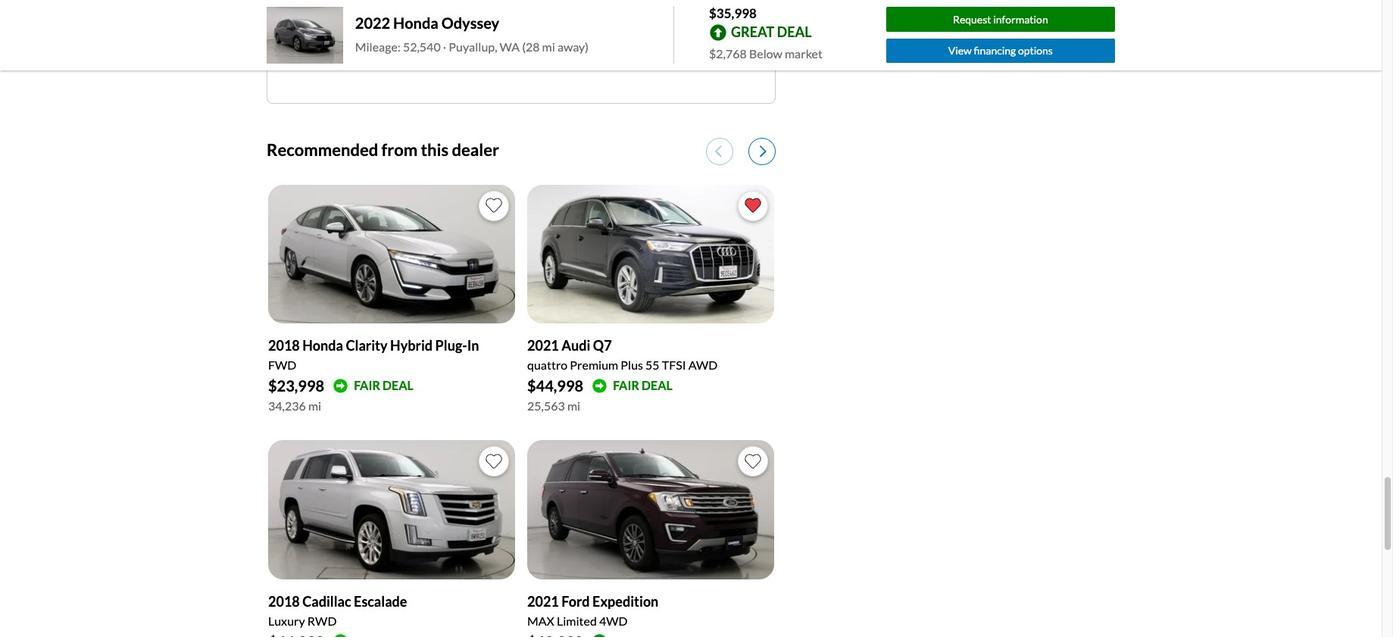 Task type: locate. For each thing, give the bounding box(es) containing it.
quattro
[[527, 358, 568, 372]]

0 horizontal spatial mi
[[308, 399, 321, 413]]

honda for 2018
[[302, 337, 343, 354]]

1 vertical spatial 2021
[[527, 593, 559, 610]]

max
[[527, 613, 555, 628]]

1 2021 from the top
[[527, 337, 559, 354]]

2018 inside "2018 cadillac escalade luxury rwd"
[[268, 593, 300, 610]]

this
[[421, 139, 449, 160]]

2018 for honda
[[268, 337, 300, 354]]

1 horizontal spatial fair deal
[[613, 378, 673, 393]]

deal for $44,998
[[642, 378, 673, 393]]

q7
[[593, 337, 612, 354]]

0 vertical spatial 2021
[[527, 337, 559, 354]]

$23,998
[[268, 377, 324, 395]]

options
[[1018, 44, 1053, 57]]

financing
[[974, 44, 1016, 57]]

deal down 2018 honda clarity hybrid plug-in fwd
[[383, 378, 414, 393]]

fair deal down 2018 honda clarity hybrid plug-in fwd
[[354, 378, 414, 393]]

mi for $23,998
[[308, 399, 321, 413]]

email
[[497, 38, 527, 52]]

fair deal
[[354, 378, 414, 393], [613, 378, 673, 393]]

0 horizontal spatial deal
[[383, 378, 414, 393]]

email me
[[497, 38, 545, 52]]

fair
[[354, 378, 380, 393], [613, 378, 639, 393]]

fair down plus in the left of the page
[[613, 378, 639, 393]]

good deal image
[[593, 634, 607, 637]]

1 vertical spatial fair deal image
[[333, 634, 348, 637]]

fair deal image down rwd
[[333, 634, 348, 637]]

1 horizontal spatial mi
[[542, 40, 555, 54]]

2 fair deal from the left
[[613, 378, 673, 393]]

2021 up "max"
[[527, 593, 559, 610]]

0 horizontal spatial fair deal
[[354, 378, 414, 393]]

0 horizontal spatial honda
[[302, 337, 343, 354]]

scroll left image
[[715, 145, 722, 158]]

clarity
[[346, 337, 388, 354]]

2021 up quattro
[[527, 337, 559, 354]]

0 vertical spatial honda
[[393, 14, 439, 32]]

mi down '$23,998'
[[308, 399, 321, 413]]

fair down 2018 honda clarity hybrid plug-in fwd
[[354, 378, 380, 393]]

34,236 mi
[[268, 399, 321, 413]]

scroll right image
[[760, 145, 767, 158]]

recommended from this dealer
[[267, 139, 499, 160]]

mi
[[542, 40, 555, 54], [308, 399, 321, 413], [567, 399, 580, 413]]

1 vertical spatial honda
[[302, 337, 343, 354]]

mi down $44,998
[[567, 399, 580, 413]]

honda left 'clarity'
[[302, 337, 343, 354]]

away)
[[558, 40, 589, 54]]

plus
[[621, 358, 643, 372]]

$35,998
[[709, 5, 757, 21]]

from
[[382, 139, 418, 160]]

mileage:
[[355, 40, 401, 54]]

2 2021 from the top
[[527, 593, 559, 610]]

0 horizontal spatial fair
[[354, 378, 380, 393]]

hybrid
[[390, 337, 433, 354]]

0 vertical spatial fair deal image
[[333, 378, 348, 393]]

fair deal for $23,998
[[354, 378, 414, 393]]

great deal
[[731, 23, 812, 40]]

0 vertical spatial 2018
[[268, 337, 300, 354]]

honda inside 2018 honda clarity hybrid plug-in fwd
[[302, 337, 343, 354]]

honda for 2022
[[393, 14, 439, 32]]

1 fair deal from the left
[[354, 378, 414, 393]]

luxury
[[268, 613, 305, 628]]

2021 ford expedition image
[[527, 440, 774, 579]]

honda inside 2022 honda odyssey mileage: 52,540 · puyallup, wa (28 mi away)
[[393, 14, 439, 32]]

deal
[[383, 378, 414, 393], [642, 378, 673, 393]]

1 horizontal spatial honda
[[393, 14, 439, 32]]

1 horizontal spatial fair
[[613, 378, 639, 393]]

fair deal image
[[333, 378, 348, 393], [333, 634, 348, 637]]

mi right (28
[[542, 40, 555, 54]]

2021
[[527, 337, 559, 354], [527, 593, 559, 610]]

information
[[993, 13, 1048, 26]]

2021 inside '2021 ford expedition max limited 4wd'
[[527, 593, 559, 610]]

deal for $23,998
[[383, 378, 414, 393]]

fair deal down 55
[[613, 378, 673, 393]]

52,540
[[403, 40, 441, 54]]

dealer
[[452, 139, 499, 160]]

2018 for cadillac
[[268, 593, 300, 610]]

1 vertical spatial 2018
[[268, 593, 300, 610]]

2 deal from the left
[[642, 378, 673, 393]]

view financing options button
[[886, 39, 1115, 63]]

rwd
[[307, 613, 337, 628]]

deal down 55
[[642, 378, 673, 393]]

fair deal image right '$23,998'
[[333, 378, 348, 393]]

2018 inside 2018 honda clarity hybrid plug-in fwd
[[268, 337, 300, 354]]

tfsi
[[662, 358, 686, 372]]

1 fair from the left
[[354, 378, 380, 393]]

mi for $44,998
[[567, 399, 580, 413]]

1 deal from the left
[[383, 378, 414, 393]]

·
[[443, 40, 446, 54]]

(28
[[522, 40, 540, 54]]

1 horizontal spatial deal
[[642, 378, 673, 393]]

honda
[[393, 14, 439, 32], [302, 337, 343, 354]]

2 fair from the left
[[613, 378, 639, 393]]

expedition
[[593, 593, 659, 610]]

2022 honda odyssey image
[[267, 6, 343, 64]]

fair deal image
[[593, 378, 607, 393]]

limited
[[557, 613, 597, 628]]

2 horizontal spatial mi
[[567, 399, 580, 413]]

2021 inside 2021 audi q7 quattro premium plus 55 tfsi awd
[[527, 337, 559, 354]]

2018 up 'fwd'
[[268, 337, 300, 354]]

2018
[[268, 337, 300, 354], [268, 593, 300, 610]]

view financing options
[[948, 44, 1053, 57]]

below
[[749, 46, 783, 60]]

2 2018 from the top
[[268, 593, 300, 610]]

2021 audi q7 image
[[527, 185, 774, 324]]

1 2018 from the top
[[268, 337, 300, 354]]

4wd
[[599, 613, 628, 628]]

2 fair deal image from the top
[[333, 634, 348, 637]]

honda up 52,540
[[393, 14, 439, 32]]

2018 cadillac escalade image
[[268, 440, 515, 579]]

2018 up luxury
[[268, 593, 300, 610]]



Task type: vqa. For each thing, say whether or not it's contained in the screenshot.
GOOD DEAL Icon
yes



Task type: describe. For each thing, give the bounding box(es) containing it.
2018 honda clarity hybrid plug-in fwd
[[268, 337, 479, 372]]

deal
[[777, 23, 812, 40]]

request information
[[953, 13, 1048, 26]]

2018 honda clarity hybrid plug-in image
[[268, 185, 515, 324]]

escalade
[[354, 593, 407, 610]]

2021 for audi
[[527, 337, 559, 354]]

2021 ford expedition max limited 4wd
[[527, 593, 659, 628]]

wa
[[500, 40, 520, 54]]

in
[[467, 337, 479, 354]]

2021 audi q7 quattro premium plus 55 tfsi awd
[[527, 337, 718, 372]]

fair for $23,998
[[354, 378, 380, 393]]

plug-
[[435, 337, 467, 354]]

view
[[948, 44, 972, 57]]

25,563
[[527, 399, 565, 413]]

2021 for ford
[[527, 593, 559, 610]]

2022 honda odyssey mileage: 52,540 · puyallup, wa (28 mi away)
[[355, 14, 589, 54]]

market
[[785, 46, 823, 60]]

puyallup,
[[449, 40, 497, 54]]

mi inside 2022 honda odyssey mileage: 52,540 · puyallup, wa (28 mi away)
[[542, 40, 555, 54]]

34,236
[[268, 399, 306, 413]]

request
[[953, 13, 991, 26]]

$2,768 below market
[[709, 46, 823, 60]]

fair deal for $44,998
[[613, 378, 673, 393]]

odyssey
[[441, 14, 499, 32]]

fwd
[[268, 358, 297, 372]]

request information button
[[886, 7, 1115, 32]]

awd
[[688, 358, 718, 372]]

1 fair deal image from the top
[[333, 378, 348, 393]]

cadillac
[[302, 593, 351, 610]]

premium
[[570, 358, 618, 372]]

me
[[529, 38, 545, 52]]

2022
[[355, 14, 390, 32]]

25,563 mi
[[527, 399, 580, 413]]

55
[[646, 358, 660, 372]]

ford
[[562, 593, 590, 610]]

great
[[731, 23, 775, 40]]

$2,768
[[709, 46, 747, 60]]

2018 cadillac escalade luxury rwd
[[268, 593, 407, 628]]

email me button
[[394, 30, 649, 60]]

fair for $44,998
[[613, 378, 639, 393]]

recommended
[[267, 139, 378, 160]]

audi
[[562, 337, 591, 354]]

$44,998
[[527, 377, 583, 395]]



